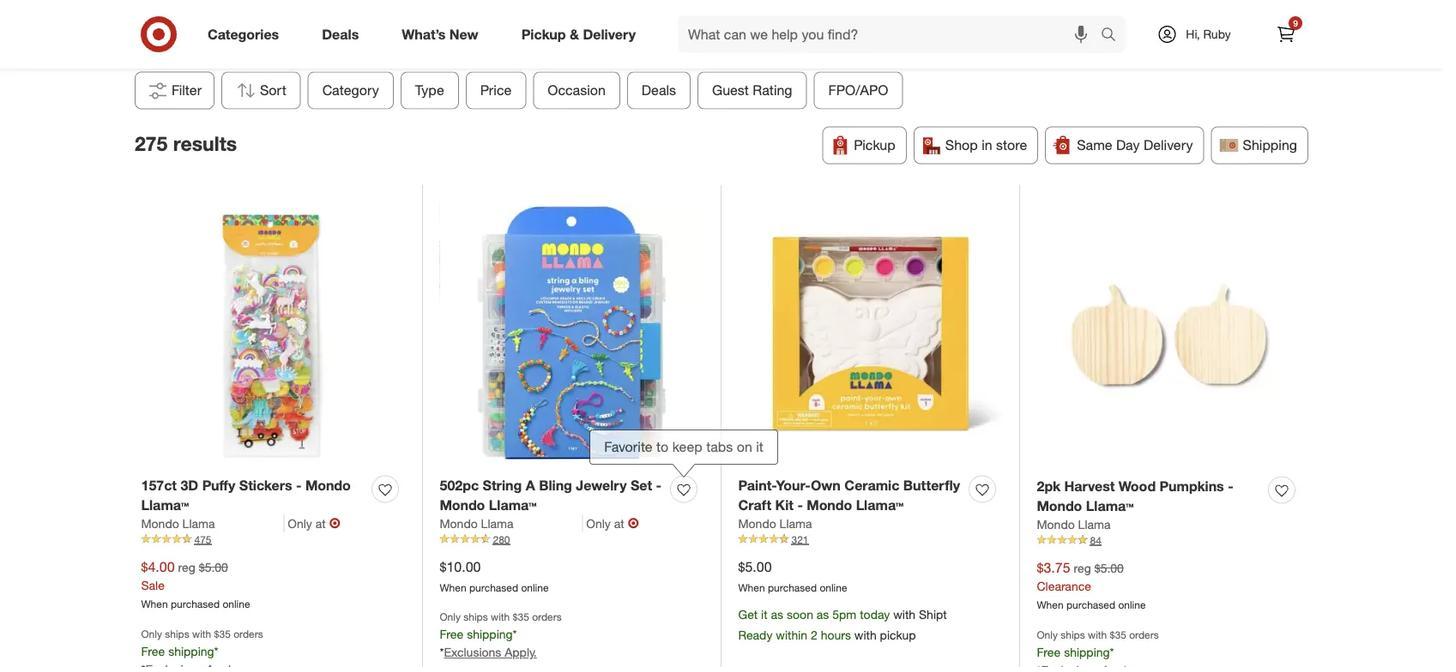 Task type: vqa. For each thing, say whether or not it's contained in the screenshot.
When within the '$5.00 When purchased online'
yes



Task type: locate. For each thing, give the bounding box(es) containing it.
same day delivery
[[1077, 137, 1193, 154]]

only at ¬ down jewelry
[[586, 516, 639, 532]]

free shipping *
[[141, 645, 218, 660], [1037, 646, 1114, 661]]

kit
[[775, 497, 794, 514]]

delivery inside same day delivery button
[[1144, 137, 1193, 154]]

275 results
[[135, 132, 237, 156]]

when
[[440, 582, 467, 595], [738, 582, 765, 595], [141, 599, 168, 612], [1037, 600, 1064, 613]]

1 ¬ from the left
[[329, 516, 340, 532]]

1 vertical spatial deals
[[642, 82, 676, 99]]

- inside "502pc string a bling jewelry set - mondo llama™"
[[656, 478, 662, 494]]

shipping up the exclusions apply. link
[[467, 628, 513, 643]]

1 horizontal spatial delivery
[[1144, 137, 1193, 154]]

280
[[493, 534, 510, 546]]

apply.
[[505, 646, 537, 661]]

orders
[[532, 612, 562, 624], [234, 629, 263, 642], [1130, 630, 1159, 642]]

$35 down $4.00 reg $5.00 sale when purchased online
[[214, 629, 231, 642]]

reg inside $3.75 reg $5.00 clearance when purchased online
[[1074, 561, 1091, 576]]

ships up 'exclusions' on the bottom left of page
[[464, 612, 488, 624]]

pickup for pickup
[[854, 137, 896, 154]]

favorite
[[604, 450, 653, 467]]

results
[[173, 132, 237, 156]]

0 horizontal spatial orders
[[234, 629, 263, 642]]

when inside $4.00 reg $5.00 sale when purchased online
[[141, 599, 168, 612]]

it inside get it as soon as 5pm today with shipt ready within 2 hours with pickup
[[761, 608, 768, 623]]

purchased down the $10.00 at the left of page
[[469, 582, 518, 595]]

orders for 157ct 3d puffy stickers - mondo llama™
[[234, 629, 263, 642]]

$35 inside only ships with $35 orders free shipping * * exclusions apply.
[[513, 612, 529, 624]]

when down clearance on the right bottom of the page
[[1037, 600, 1064, 613]]

0 horizontal spatial shipping
[[168, 645, 214, 660]]

it right on
[[756, 450, 764, 467]]

0 horizontal spatial only at ¬
[[288, 516, 340, 532]]

0 horizontal spatial free shipping *
[[141, 645, 218, 660]]

only inside only ships with $35 orders free shipping * * exclusions apply.
[[440, 612, 461, 624]]

within
[[776, 629, 808, 644]]

1 horizontal spatial as
[[817, 608, 829, 623]]

1 horizontal spatial $35
[[513, 612, 529, 624]]

0 horizontal spatial at
[[316, 516, 326, 531]]

$5.00 up get
[[738, 559, 772, 576]]

it
[[756, 450, 764, 467], [761, 608, 768, 623]]

2 at from the left
[[614, 516, 624, 531]]

puffy
[[202, 478, 235, 494]]

reg right the $4.00
[[178, 560, 196, 575]]

$10.00
[[440, 559, 481, 576]]

$5.00 inside $4.00 reg $5.00 sale when purchased online
[[199, 560, 228, 575]]

own
[[811, 478, 841, 494]]

shipping inside only ships with $35 orders free shipping * * exclusions apply.
[[467, 628, 513, 643]]

only ships with $35 orders down $3.75 reg $5.00 clearance when purchased online
[[1037, 630, 1159, 642]]

online inside '$5.00 when purchased online'
[[820, 582, 848, 595]]

mondo llama link
[[141, 516, 284, 533], [440, 516, 583, 533], [738, 516, 812, 533], [1037, 516, 1111, 534]]

mondo llama down kit
[[738, 516, 812, 531]]

free down sale
[[141, 645, 165, 660]]

when down sale
[[141, 599, 168, 612]]

- right kit
[[798, 497, 803, 514]]

craft
[[738, 497, 772, 514]]

deals link
[[307, 15, 380, 53]]

1 vertical spatial pickup
[[854, 137, 896, 154]]

purchased inside $3.75 reg $5.00 clearance when purchased online
[[1067, 600, 1116, 613]]

with up the exclusions apply. link
[[491, 612, 510, 624]]

as left 5pm
[[817, 608, 829, 623]]

mondo llama link up 475
[[141, 516, 284, 533]]

sale
[[141, 578, 165, 593]]

$35 up apply.
[[513, 612, 529, 624]]

only at ¬ for -
[[288, 516, 340, 532]]

157ct 3d puffy stickers - mondo llama™ image
[[141, 202, 406, 466], [141, 202, 406, 466]]

string
[[483, 478, 522, 494]]

mondo
[[305, 478, 351, 494], [440, 497, 485, 514], [807, 497, 852, 514], [1037, 498, 1082, 515], [141, 516, 179, 531], [440, 516, 478, 531], [738, 516, 776, 531], [1037, 517, 1075, 532]]

mondo inside '157ct 3d puffy stickers - mondo llama™'
[[305, 478, 351, 494]]

ships down clearance on the right bottom of the page
[[1061, 630, 1085, 642]]

when inside $3.75 reg $5.00 clearance when purchased online
[[1037, 600, 1064, 613]]

paint-your-own ceramic butterfly craft kit - mondo llama™ image
[[738, 202, 1003, 466], [738, 202, 1003, 466]]

1 vertical spatial it
[[761, 608, 768, 623]]

1 horizontal spatial shipping
[[467, 628, 513, 643]]

pickup for pickup & delivery
[[521, 26, 566, 43]]

new
[[450, 26, 479, 43]]

tabs
[[706, 450, 733, 467]]

occasion
[[548, 82, 606, 99]]

free up 'exclusions' on the bottom left of page
[[440, 628, 464, 643]]

llama™ down ceramic at the right of the page
[[856, 497, 904, 514]]

2pk harvest wood pumpkins - mondo llama™ image
[[1037, 202, 1302, 467], [1037, 202, 1302, 467]]

$5.00 down 84
[[1095, 561, 1124, 576]]

at down jewelry
[[614, 516, 624, 531]]

mondo llama up 280 at the bottom left of page
[[440, 516, 514, 531]]

free
[[440, 628, 464, 643], [141, 645, 165, 660], [1037, 646, 1061, 661]]

- right pumpkins
[[1228, 479, 1234, 495]]

502pc string a bling jewelry set - mondo llama™ image
[[440, 202, 704, 466], [440, 202, 704, 466]]

only down clearance on the right bottom of the page
[[1037, 630, 1058, 642]]

mondo llama up 475
[[141, 516, 215, 531]]

only up 'exclusions' on the bottom left of page
[[440, 612, 461, 624]]

1 horizontal spatial reg
[[1074, 561, 1091, 576]]

when down the $10.00 at the left of page
[[440, 582, 467, 595]]

pickup button
[[822, 127, 907, 165]]

it right get
[[761, 608, 768, 623]]

0 horizontal spatial free
[[141, 645, 165, 660]]

1 at from the left
[[316, 516, 326, 531]]

stickers
[[239, 478, 292, 494]]

free shipping * down clearance on the right bottom of the page
[[1037, 646, 1114, 661]]

0 vertical spatial it
[[756, 450, 764, 467]]

pickup
[[521, 26, 566, 43], [854, 137, 896, 154]]

filter button
[[135, 72, 215, 110]]

* up apply.
[[513, 628, 517, 643]]

only up 280 link
[[586, 516, 611, 531]]

2 horizontal spatial free
[[1037, 646, 1061, 661]]

deals inside deals link
[[322, 26, 359, 43]]

online down 84 "link"
[[1119, 600, 1146, 613]]

get it as soon as 5pm today with shipt ready within 2 hours with pickup
[[738, 608, 947, 644]]

hi, ruby
[[1186, 27, 1231, 42]]

only ships with $35 orders down $4.00 reg $5.00 sale when purchased online
[[141, 629, 263, 642]]

with
[[894, 608, 916, 623], [491, 612, 510, 624], [192, 629, 211, 642], [855, 629, 877, 644], [1088, 630, 1107, 642]]

free inside only ships with $35 orders free shipping * * exclusions apply.
[[440, 628, 464, 643]]

2 only at ¬ from the left
[[586, 516, 639, 532]]

1 horizontal spatial ships
[[464, 612, 488, 624]]

purchased inside '$5.00 when purchased online'
[[768, 582, 817, 595]]

0 horizontal spatial reg
[[178, 560, 196, 575]]

- inside '157ct 3d puffy stickers - mondo llama™'
[[296, 478, 302, 494]]

reg inside $4.00 reg $5.00 sale when purchased online
[[178, 560, 196, 575]]

only at ¬ up 475 link
[[288, 516, 340, 532]]

with down $4.00 reg $5.00 sale when purchased online
[[192, 629, 211, 642]]

orders for 2pk harvest wood pumpkins - mondo llama™
[[1130, 630, 1159, 642]]

purchased down the $4.00
[[171, 599, 220, 612]]

when inside '$5.00 when purchased online'
[[738, 582, 765, 595]]

occasion button
[[533, 72, 620, 110]]

free shipping * for $3.75
[[1037, 646, 1114, 661]]

157ct
[[141, 478, 177, 494]]

1 horizontal spatial orders
[[532, 612, 562, 624]]

purchased inside '$10.00 when purchased online'
[[469, 582, 518, 595]]

purchased
[[469, 582, 518, 595], [768, 582, 817, 595], [171, 599, 220, 612], [1067, 600, 1116, 613]]

¬ for 157ct 3d puffy stickers - mondo llama™
[[329, 516, 340, 532]]

shipping down $4.00 reg $5.00 sale when purchased online
[[168, 645, 214, 660]]

llama™ down the 157ct at the bottom left of the page
[[141, 497, 189, 514]]

0 vertical spatial delivery
[[583, 26, 636, 43]]

mondo llama link up 84
[[1037, 516, 1111, 534]]

* down $3.75 reg $5.00 clearance when purchased online
[[1110, 646, 1114, 661]]

2pk
[[1037, 479, 1061, 495]]

0 vertical spatial deals
[[322, 26, 359, 43]]

$5.00 down 475
[[199, 560, 228, 575]]

1 only at ¬ from the left
[[288, 516, 340, 532]]

- right stickers
[[296, 478, 302, 494]]

orders up apply.
[[532, 612, 562, 624]]

2 horizontal spatial $5.00
[[1095, 561, 1124, 576]]

llama™ down string
[[489, 497, 537, 514]]

157ct 3d puffy stickers - mondo llama™ link
[[141, 476, 365, 516]]

- right set
[[656, 478, 662, 494]]

price
[[481, 82, 512, 99]]

free shipping * down $4.00 reg $5.00 sale when purchased online
[[141, 645, 218, 660]]

search button
[[1093, 15, 1135, 57]]

1 horizontal spatial ¬
[[628, 516, 639, 532]]

with inside only ships with $35 orders free shipping * * exclusions apply.
[[491, 612, 510, 624]]

orders down $3.75 reg $5.00 clearance when purchased online
[[1130, 630, 1159, 642]]

deals up category
[[322, 26, 359, 43]]

as
[[771, 608, 784, 623], [817, 608, 829, 623]]

exclusions apply. link
[[444, 646, 537, 661]]

shop in store button
[[914, 127, 1039, 165]]

llama™ down harvest
[[1086, 498, 1134, 515]]

2 horizontal spatial ships
[[1061, 630, 1085, 642]]

deals left guest
[[642, 82, 676, 99]]

1 horizontal spatial pickup
[[854, 137, 896, 154]]

only down sale
[[141, 629, 162, 642]]

0 horizontal spatial pickup
[[521, 26, 566, 43]]

1 horizontal spatial only at ¬
[[586, 516, 639, 532]]

fpo/apo button
[[814, 72, 903, 110]]

hours
[[821, 629, 851, 644]]

¬ up 475 link
[[329, 516, 340, 532]]

502pc
[[440, 478, 479, 494]]

0 horizontal spatial delivery
[[583, 26, 636, 43]]

1 horizontal spatial only ships with $35 orders
[[1037, 630, 1159, 642]]

ships
[[464, 612, 488, 624], [165, 629, 189, 642], [1061, 630, 1085, 642]]

orders down $4.00 reg $5.00 sale when purchased online
[[234, 629, 263, 642]]

reg
[[178, 560, 196, 575], [1074, 561, 1091, 576]]

categories link
[[193, 15, 301, 53]]

mondo llama
[[141, 516, 215, 531], [440, 516, 514, 531], [738, 516, 812, 531], [1037, 517, 1111, 532]]

1 horizontal spatial at
[[614, 516, 624, 531]]

type button
[[401, 72, 459, 110]]

shipping down $3.75 reg $5.00 clearance when purchased online
[[1064, 646, 1110, 661]]

category
[[323, 82, 379, 99]]

purchased up soon
[[768, 582, 817, 595]]

0 horizontal spatial $35
[[214, 629, 231, 642]]

pickup left &
[[521, 26, 566, 43]]

¬ down set
[[628, 516, 639, 532]]

2 horizontal spatial shipping
[[1064, 646, 1110, 661]]

2 ¬ from the left
[[628, 516, 639, 532]]

-
[[296, 478, 302, 494], [656, 478, 662, 494], [1228, 479, 1234, 495], [798, 497, 803, 514]]

when up get
[[738, 582, 765, 595]]

pickup down fpo/apo button
[[854, 137, 896, 154]]

at for mondo
[[316, 516, 326, 531]]

9
[[1293, 18, 1298, 28]]

0 horizontal spatial ships
[[165, 629, 189, 642]]

online down 475 link
[[223, 599, 250, 612]]

purchased down clearance on the right bottom of the page
[[1067, 600, 1116, 613]]

soon
[[787, 608, 814, 623]]

at up 475 link
[[316, 516, 326, 531]]

157ct 3d puffy stickers - mondo llama™
[[141, 478, 351, 514]]

0 horizontal spatial deals
[[322, 26, 359, 43]]

delivery right day
[[1144, 137, 1193, 154]]

purchased inside $4.00 reg $5.00 sale when purchased online
[[171, 599, 220, 612]]

1 horizontal spatial $5.00
[[738, 559, 772, 576]]

only
[[288, 516, 312, 531], [586, 516, 611, 531], [440, 612, 461, 624], [141, 629, 162, 642], [1037, 630, 1058, 642]]

1 horizontal spatial deals
[[642, 82, 676, 99]]

online up only ships with $35 orders free shipping * * exclusions apply.
[[521, 582, 549, 595]]

delivery inside pickup & delivery link
[[583, 26, 636, 43]]

llama
[[182, 516, 215, 531], [481, 516, 514, 531], [780, 516, 812, 531], [1078, 517, 1111, 532]]

llama up 475
[[182, 516, 215, 531]]

in
[[982, 137, 993, 154]]

llama™ inside '157ct 3d puffy stickers - mondo llama™'
[[141, 497, 189, 514]]

ships down $4.00 reg $5.00 sale when purchased online
[[165, 629, 189, 642]]

sort
[[260, 82, 286, 99]]

¬
[[329, 516, 340, 532], [628, 516, 639, 532]]

deals
[[322, 26, 359, 43], [642, 82, 676, 99]]

1 vertical spatial delivery
[[1144, 137, 1193, 154]]

0 vertical spatial pickup
[[521, 26, 566, 43]]

delivery
[[583, 26, 636, 43], [1144, 137, 1193, 154]]

paint-
[[738, 478, 776, 494]]

mondo inside 2pk harvest wood pumpkins - mondo llama™
[[1037, 498, 1082, 515]]

pickup inside pickup & delivery link
[[521, 26, 566, 43]]

harvest
[[1065, 479, 1115, 495]]

jewelry
[[576, 478, 627, 494]]

$5.00 inside $3.75 reg $5.00 clearance when purchased online
[[1095, 561, 1124, 576]]

pickup inside pickup button
[[854, 137, 896, 154]]

delivery for pickup & delivery
[[583, 26, 636, 43]]

at for set
[[614, 516, 624, 531]]

1 horizontal spatial free shipping *
[[1037, 646, 1114, 661]]

$35
[[513, 612, 529, 624], [214, 629, 231, 642], [1110, 630, 1127, 642]]

2 horizontal spatial $35
[[1110, 630, 1127, 642]]

deals for deals link in the left of the page
[[322, 26, 359, 43]]

when inside '$10.00 when purchased online'
[[440, 582, 467, 595]]

online up 5pm
[[820, 582, 848, 595]]

deals inside the deals button
[[642, 82, 676, 99]]

1 horizontal spatial free
[[440, 628, 464, 643]]

online inside '$10.00 when purchased online'
[[521, 582, 549, 595]]

$5.00 when purchased online
[[738, 559, 848, 595]]

delivery right &
[[583, 26, 636, 43]]

* down $4.00 reg $5.00 sale when purchased online
[[214, 645, 218, 660]]

$5.00
[[738, 559, 772, 576], [199, 560, 228, 575], [1095, 561, 1124, 576]]

reg up clearance on the right bottom of the page
[[1074, 561, 1091, 576]]

$35 down $3.75 reg $5.00 clearance when purchased online
[[1110, 630, 1127, 642]]

0 horizontal spatial only ships with $35 orders
[[141, 629, 263, 642]]

2 horizontal spatial orders
[[1130, 630, 1159, 642]]

0 horizontal spatial $5.00
[[199, 560, 228, 575]]

0 horizontal spatial as
[[771, 608, 784, 623]]

0 horizontal spatial ¬
[[329, 516, 340, 532]]

free down clearance on the right bottom of the page
[[1037, 646, 1061, 661]]

exclusions
[[444, 646, 501, 661]]

as left soon
[[771, 608, 784, 623]]



Task type: describe. For each thing, give the bounding box(es) containing it.
pickup & delivery
[[521, 26, 636, 43]]

with down $3.75 reg $5.00 clearance when purchased online
[[1088, 630, 1107, 642]]

2pk harvest wood pumpkins - mondo llama™ link
[[1037, 477, 1262, 516]]

only up 475 link
[[288, 516, 312, 531]]

free shipping * for $4.00
[[141, 645, 218, 660]]

pumpkins
[[1160, 479, 1224, 495]]

ships for 157ct 3d puffy stickers - mondo llama™
[[165, 629, 189, 642]]

type
[[415, 82, 444, 99]]

bling
[[539, 478, 572, 494]]

84
[[1090, 534, 1102, 547]]

shipt
[[919, 608, 947, 623]]

sort button
[[222, 72, 301, 110]]

price button
[[466, 72, 526, 110]]

keep
[[673, 450, 703, 467]]

shipping button
[[1211, 127, 1309, 165]]

llama up 84
[[1078, 517, 1111, 532]]

- inside 2pk harvest wood pumpkins - mondo llama™
[[1228, 479, 1234, 495]]

* left apply.
[[440, 646, 444, 661]]

shipping
[[1243, 137, 1298, 154]]

mondo llama link down kit
[[738, 516, 812, 533]]

275
[[135, 132, 168, 156]]

1 as from the left
[[771, 608, 784, 623]]

475 link
[[141, 533, 406, 548]]

ceramic
[[845, 478, 900, 494]]

shipping for 2pk harvest wood pumpkins - mondo llama™
[[1064, 646, 1110, 661]]

free for 2pk harvest wood pumpkins - mondo llama™
[[1037, 646, 1061, 661]]

paint-your-own ceramic butterfly craft kit - mondo llama™ link
[[738, 476, 962, 516]]

only ships with $35 orders for $4.00
[[141, 629, 263, 642]]

rating
[[753, 82, 793, 99]]

502pc string a bling jewelry set - mondo llama™ link
[[440, 476, 664, 516]]

321
[[792, 534, 809, 546]]

$35 for 157ct 3d puffy stickers - mondo llama™
[[214, 629, 231, 642]]

pickup & delivery link
[[507, 15, 657, 53]]

same
[[1077, 137, 1113, 154]]

on
[[737, 450, 752, 467]]

online inside $4.00 reg $5.00 sale when purchased online
[[223, 599, 250, 612]]

free for 157ct 3d puffy stickers - mondo llama™
[[141, 645, 165, 660]]

¬ for 502pc string a bling jewelry set - mondo llama™
[[628, 516, 639, 532]]

your-
[[776, 478, 811, 494]]

day
[[1117, 137, 1140, 154]]

a
[[526, 478, 535, 494]]

3d
[[181, 478, 198, 494]]

280 link
[[440, 533, 704, 548]]

with down today
[[855, 629, 877, 644]]

delivery for same day delivery
[[1144, 137, 1193, 154]]

2pk harvest wood pumpkins - mondo llama™
[[1037, 479, 1234, 515]]

reg for $4.00
[[178, 560, 196, 575]]

475
[[194, 534, 212, 546]]

online inside $3.75 reg $5.00 clearance when purchased online
[[1119, 600, 1146, 613]]

clearance
[[1037, 579, 1092, 594]]

shop
[[946, 137, 978, 154]]

$10.00 when purchased online
[[440, 559, 549, 595]]

butterfly
[[904, 478, 960, 494]]

hi,
[[1186, 27, 1200, 42]]

what's new
[[402, 26, 479, 43]]

store
[[996, 137, 1027, 154]]

ships inside only ships with $35 orders free shipping * * exclusions apply.
[[464, 612, 488, 624]]

9 link
[[1268, 15, 1305, 53]]

mondo inside paint-your-own ceramic butterfly craft kit - mondo llama™
[[807, 497, 852, 514]]

mondo llama up 84
[[1037, 517, 1111, 532]]

$5.00 for 157ct 3d puffy stickers - mondo llama™
[[199, 560, 228, 575]]

filter
[[172, 82, 202, 99]]

same day delivery button
[[1045, 127, 1205, 165]]

get
[[738, 608, 758, 623]]

fpo/apo
[[829, 82, 889, 99]]

shipping for 157ct 3d puffy stickers - mondo llama™
[[168, 645, 214, 660]]

paint-your-own ceramic butterfly craft kit - mondo llama™
[[738, 478, 960, 514]]

deals button
[[627, 72, 691, 110]]

2
[[811, 629, 818, 644]]

&
[[570, 26, 579, 43]]

321 link
[[738, 533, 1003, 548]]

llama™ inside "502pc string a bling jewelry set - mondo llama™"
[[489, 497, 537, 514]]

ready
[[738, 629, 773, 644]]

set
[[631, 478, 652, 494]]

guest rating
[[712, 82, 793, 99]]

84 link
[[1037, 534, 1302, 549]]

only at ¬ for jewelry
[[586, 516, 639, 532]]

ships for 2pk harvest wood pumpkins - mondo llama™
[[1061, 630, 1085, 642]]

What can we help you find? suggestions appear below search field
[[678, 15, 1105, 53]]

reg for $3.75
[[1074, 561, 1091, 576]]

5pm
[[833, 608, 857, 623]]

with up pickup
[[894, 608, 916, 623]]

$3.75
[[1037, 560, 1071, 577]]

what's new link
[[387, 15, 500, 53]]

category button
[[308, 72, 394, 110]]

$5.00 inside '$5.00 when purchased online'
[[738, 559, 772, 576]]

guest rating button
[[698, 72, 807, 110]]

$4.00
[[141, 559, 175, 576]]

$5.00 for 2pk harvest wood pumpkins - mondo llama™
[[1095, 561, 1124, 576]]

502pc string a bling jewelry set - mondo llama™
[[440, 478, 662, 514]]

llama up 280 at the bottom left of page
[[481, 516, 514, 531]]

$3.75 reg $5.00 clearance when purchased online
[[1037, 560, 1146, 613]]

today
[[860, 608, 890, 623]]

llama™ inside 2pk harvest wood pumpkins - mondo llama™
[[1086, 498, 1134, 515]]

mondo inside "502pc string a bling jewelry set - mondo llama™"
[[440, 497, 485, 514]]

shop in store
[[946, 137, 1027, 154]]

$4.00 reg $5.00 sale when purchased online
[[141, 559, 250, 612]]

mondo llama link up 280 at the bottom left of page
[[440, 516, 583, 533]]

orders inside only ships with $35 orders free shipping * * exclusions apply.
[[532, 612, 562, 624]]

2 as from the left
[[817, 608, 829, 623]]

deals for the deals button
[[642, 82, 676, 99]]

only ships with $35 orders for $3.75
[[1037, 630, 1159, 642]]

llama™ inside paint-your-own ceramic butterfly craft kit - mondo llama™
[[856, 497, 904, 514]]

guest
[[712, 82, 749, 99]]

- inside paint-your-own ceramic butterfly craft kit - mondo llama™
[[798, 497, 803, 514]]

categories
[[208, 26, 279, 43]]

pickup
[[880, 629, 916, 644]]

wood
[[1119, 479, 1156, 495]]

favorite to keep tabs on it
[[604, 450, 764, 467]]

llama up 321
[[780, 516, 812, 531]]

to
[[657, 450, 669, 467]]

search
[[1093, 28, 1135, 44]]

$35 for 2pk harvest wood pumpkins - mondo llama™
[[1110, 630, 1127, 642]]



